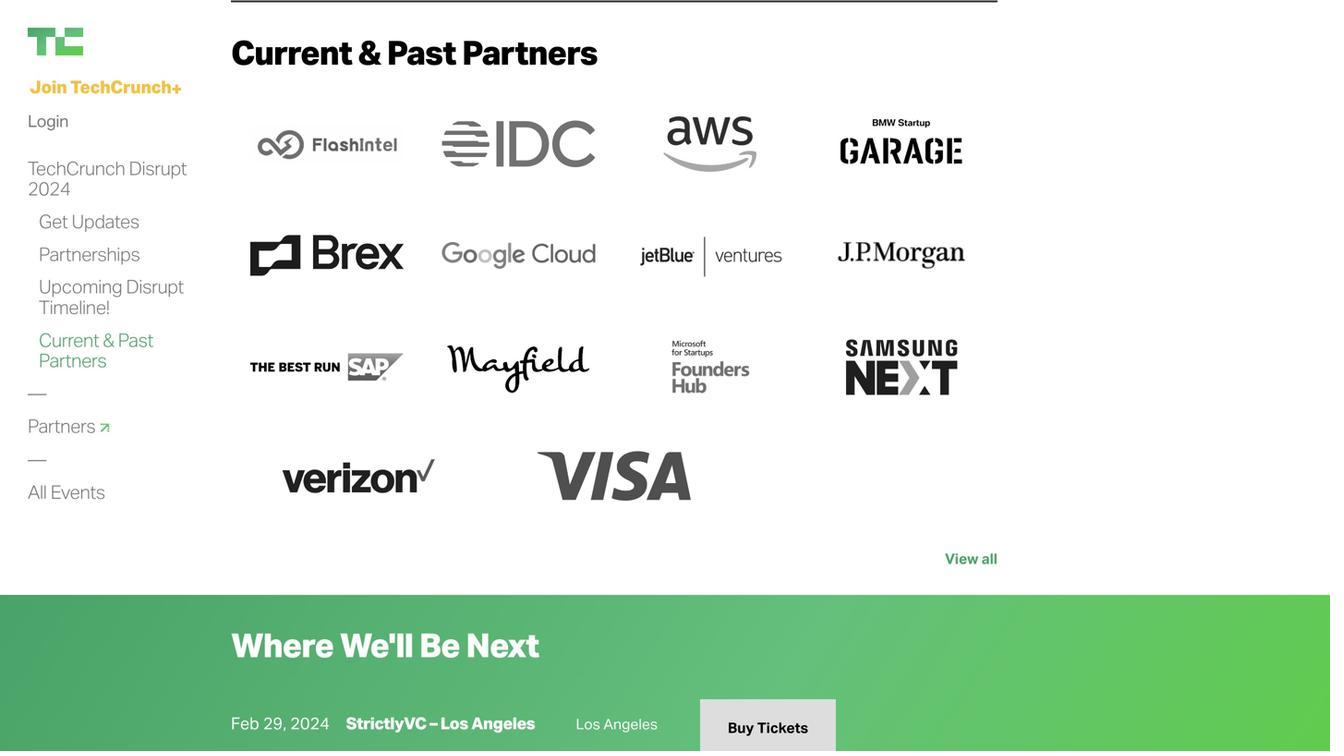 Task type: describe. For each thing, give the bounding box(es) containing it.
current & past partners link
[[39, 328, 153, 373]]

amazon web services image
[[664, 116, 757, 172]]

mayfield image
[[445, 339, 592, 395]]

partners inside techcrunch disrupt 2024 get updates partnerships upcoming disrupt timeline! current & past partners
[[39, 349, 107, 372]]

techcrunch image
[[28, 28, 83, 55]]

buy tickets
[[728, 719, 809, 737]]

buy
[[728, 719, 755, 737]]

google cloud image
[[442, 242, 595, 269]]

arrow-right link
[[28, 414, 115, 439]]

partnerships link
[[39, 242, 140, 266]]

verizon image
[[282, 459, 436, 493]]

updates
[[72, 209, 139, 233]]

upcoming disrupt timeline! link
[[39, 275, 184, 320]]

all events link
[[28, 480, 105, 505]]

j.p. morgan image
[[826, 233, 979, 279]]

0 horizontal spatial angeles
[[471, 713, 535, 734]]

los angeles
[[576, 715, 658, 734]]

29,
[[263, 713, 287, 734]]

visa inc. image
[[538, 451, 691, 501]]

techcrunch disrupt 2024 link
[[28, 156, 187, 201]]

view
[[945, 549, 979, 568]]

1 horizontal spatial partners
[[462, 31, 598, 73]]

jetblue ventures image
[[634, 228, 787, 283]]

strictlyvc – los angeles
[[346, 713, 535, 734]]

+
[[172, 77, 182, 99]]

tickets
[[758, 719, 809, 737]]

login
[[28, 110, 68, 131]]

bmw startup group garage image
[[839, 116, 966, 172]]

0 vertical spatial current
[[231, 31, 352, 73]]

be
[[419, 624, 460, 665]]

idc image
[[442, 121, 595, 167]]

upcoming
[[39, 275, 122, 298]]

get updates link
[[39, 209, 139, 234]]

0 vertical spatial past
[[387, 31, 456, 73]]

where
[[231, 624, 334, 665]]

login link
[[28, 106, 68, 136]]



Task type: locate. For each thing, give the bounding box(es) containing it.
1 horizontal spatial &
[[358, 31, 381, 73]]

current
[[231, 31, 352, 73], [39, 328, 99, 352]]

feb 29, 2024
[[231, 713, 330, 734]]

all
[[28, 480, 47, 504]]

view all
[[945, 549, 998, 568]]

1 horizontal spatial los
[[576, 715, 601, 734]]

timeline!
[[39, 295, 110, 319]]

techcrunch disrupt 2024 get updates partnerships upcoming disrupt timeline! current & past partners
[[28, 156, 187, 372]]

join techcrunch +
[[30, 75, 182, 99]]

2024
[[28, 177, 71, 200], [290, 713, 330, 734]]

1 horizontal spatial current
[[231, 31, 352, 73]]

current inside techcrunch disrupt 2024 get updates partnerships upcoming disrupt timeline! current & past partners
[[39, 328, 99, 352]]

disrupt down partnerships link
[[126, 275, 184, 298]]

0 vertical spatial &
[[358, 31, 381, 73]]

past inside techcrunch disrupt 2024 get updates partnerships upcoming disrupt timeline! current & past partners
[[118, 328, 153, 352]]

all events
[[28, 480, 105, 504]]

0 horizontal spatial los
[[441, 713, 468, 734]]

2024 for techcrunch disrupt 2024 get updates partnerships upcoming disrupt timeline! current & past partners
[[28, 177, 71, 200]]

0 horizontal spatial current
[[39, 328, 99, 352]]

partners
[[462, 31, 598, 73], [39, 349, 107, 372]]

techcrunch down techcrunch "link"
[[70, 75, 172, 98]]

techcrunch down login "link"
[[28, 156, 125, 180]]

disrupt up the 'updates'
[[129, 156, 187, 180]]

get
[[39, 209, 68, 233]]

feb
[[231, 713, 260, 734]]

techcrunch inside techcrunch disrupt 2024 get updates partnerships upcoming disrupt timeline! current & past partners
[[28, 156, 125, 180]]

arrow right image
[[94, 418, 115, 439]]

samsung next image
[[847, 339, 958, 395]]

0 horizontal spatial 2024
[[28, 177, 71, 200]]

events
[[51, 480, 105, 504]]

view all link
[[231, 546, 998, 572]]

1 vertical spatial partners
[[39, 349, 107, 372]]

1 vertical spatial techcrunch
[[28, 156, 125, 180]]

0 horizontal spatial &
[[103, 328, 114, 352]]

flashintel image
[[250, 123, 404, 165]]

techcrunch
[[70, 75, 172, 98], [28, 156, 125, 180]]

partnerships
[[39, 242, 140, 266]]

techcrunch link
[[28, 28, 213, 55]]

0 vertical spatial techcrunch
[[70, 75, 172, 98]]

0 vertical spatial disrupt
[[129, 156, 187, 180]]

1 vertical spatial current
[[39, 328, 99, 352]]

we'll
[[340, 624, 413, 665]]

& inside techcrunch disrupt 2024 get updates partnerships upcoming disrupt timeline! current & past partners
[[103, 328, 114, 352]]

techcrunch inside join techcrunch +
[[70, 75, 172, 98]]

2024 up get
[[28, 177, 71, 200]]

where we'll be next
[[231, 624, 539, 665]]

all
[[982, 549, 998, 568]]

1 horizontal spatial angeles
[[604, 715, 658, 734]]

los
[[441, 713, 468, 734], [576, 715, 601, 734]]

angeles
[[471, 713, 535, 734], [604, 715, 658, 734]]

1 vertical spatial &
[[103, 328, 114, 352]]

0 horizontal spatial partners
[[39, 349, 107, 372]]

1 vertical spatial past
[[118, 328, 153, 352]]

microsoft for startups founders hub image
[[668, 339, 753, 395]]

buy tickets link
[[701, 700, 837, 751]]

0 horizontal spatial past
[[118, 328, 153, 352]]

sap image
[[250, 353, 404, 381]]

brex image
[[250, 235, 404, 276]]

2024 inside techcrunch disrupt 2024 get updates partnerships upcoming disrupt timeline! current & past partners
[[28, 177, 71, 200]]

current & past partners
[[231, 31, 598, 73]]

join
[[30, 75, 67, 98]]

1 horizontal spatial past
[[387, 31, 456, 73]]

strictlyvc
[[346, 713, 427, 734]]

0 vertical spatial partners
[[462, 31, 598, 73]]

next
[[466, 624, 539, 665]]

–
[[430, 713, 438, 734]]

1 horizontal spatial 2024
[[290, 713, 330, 734]]

past
[[387, 31, 456, 73], [118, 328, 153, 352]]

2024 right 29,
[[290, 713, 330, 734]]

&
[[358, 31, 381, 73], [103, 328, 114, 352]]

2024 for feb 29, 2024
[[290, 713, 330, 734]]

0 vertical spatial 2024
[[28, 177, 71, 200]]

1 vertical spatial disrupt
[[126, 275, 184, 298]]

disrupt
[[129, 156, 187, 180], [126, 275, 184, 298]]

1 vertical spatial 2024
[[290, 713, 330, 734]]



Task type: vqa. For each thing, say whether or not it's contained in the screenshot.
leftmost Stage
no



